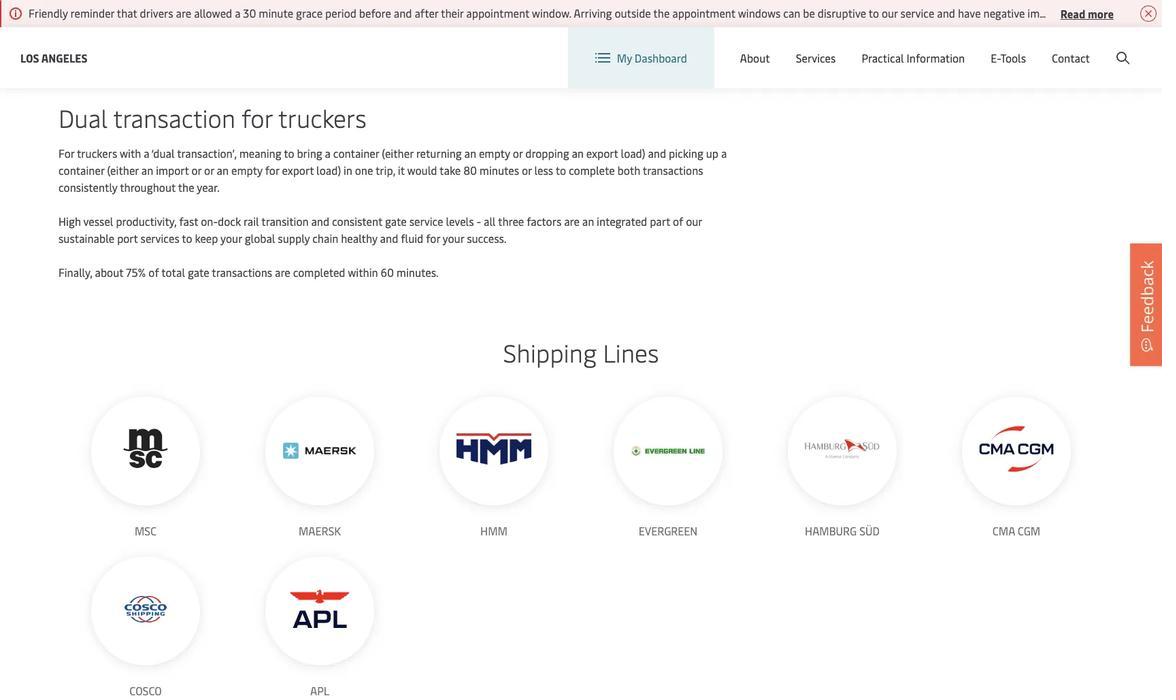 Task type: describe. For each thing, give the bounding box(es) containing it.
0 vertical spatial load)
[[621, 146, 646, 161]]

a inside our rail service is considered as the preferred on-dock rail facility for customers. this has also been validated by us railroad companies based on our ability to turn around their assets (rail cars) the fastest in southern california. some shippers have complained about their ipi/mlb containers dwelling over 7 days or even a few weeks at other terminals. such shippers have expressed their frustration over other terminals' inability to move cargo properly due to terminal congestion and limited rail capacity.
[[251, 50, 257, 65]]

about inside our rail service is considered as the preferred on-dock rail facility for customers. this has also been validated by us railroad companies based on our ability to turn around their assets (rail cars) the fastest in southern california. some shippers have complained about their ipi/mlb containers dwelling over 7 days or even a few weeks at other terminals. such shippers have expressed their frustration over other terminals' inability to move cargo properly due to terminal congestion and limited rail capacity.
[[630, 33, 658, 48]]

finally, about 75% of total gate transactions are completed within 60 minutes.
[[59, 265, 439, 280]]

1 your from the left
[[221, 231, 242, 246]]

minutes
[[480, 163, 520, 178]]

to left the bring
[[284, 146, 294, 161]]

feedback
[[1136, 261, 1159, 333]]

los
[[20, 50, 39, 65]]

picking
[[669, 146, 704, 161]]

their down as
[[198, 33, 221, 48]]

cma cgm
[[993, 524, 1041, 539]]

turn
[[138, 33, 159, 48]]

complained
[[570, 33, 627, 48]]

cgm
[[1018, 524, 1041, 539]]

or left less on the top left
[[522, 163, 532, 178]]

facility
[[341, 16, 374, 31]]

global
[[900, 40, 932, 55]]

on- inside high vessel productivity, fast on-dock rail transition and consistent gate service levels - all three factors are an integrated part of our sustainable port services to keep your global supply chain healthy and fluid for your success.
[[201, 214, 218, 229]]

this
[[449, 16, 469, 31]]

-
[[477, 214, 481, 229]]

productivity,
[[116, 214, 177, 229]]

gate inside high vessel productivity, fast on-dock rail transition and consistent gate service levels - all three factors are an integrated part of our sustainable port services to keep your global supply chain healthy and fluid for your success.
[[385, 214, 407, 229]]

transaction',
[[177, 146, 237, 161]]

cargo
[[142, 67, 169, 82]]

for truckers with a 'dual transaction', meaning to bring a container (either returning an empty or dropping an export load) and picking up a container (either an import or or an empty for export load) in one trip, it would take 80 minutes or less to complete both transactions consistently throughout the year.
[[59, 146, 727, 195]]

60
[[381, 265, 394, 280]]

location
[[815, 39, 857, 54]]

(rail
[[257, 33, 276, 48]]

some
[[471, 33, 498, 48]]

finally,
[[59, 265, 92, 280]]

0 horizontal spatial shippers
[[432, 50, 473, 65]]

congestion
[[293, 67, 347, 82]]

hamburg süd link
[[788, 397, 897, 540]]

weeks
[[280, 50, 310, 65]]

service inside high vessel productivity, fast on-dock rail transition and consistent gate service levels - all three factors are an integrated part of our sustainable port services to keep your global supply chain healthy and fluid for your success.
[[410, 214, 444, 229]]

e-
[[992, 50, 1001, 65]]

dual transaction for truckers
[[59, 101, 367, 134]]

evergreen image
[[631, 447, 706, 456]]

my
[[617, 50, 632, 65]]

and inside our rail service is considered as the preferred on-dock rail facility for customers. this has also been validated by us railroad companies based on our ability to turn around their assets (rail cars) the fastest in southern california. some shippers have complained about their ipi/mlb containers dwelling over 7 days or even a few weeks at other terminals. such shippers have expressed their frustration over other terminals' inability to move cargo properly due to terminal congestion and limited rail capacity.
[[349, 67, 368, 82]]

is
[[133, 16, 141, 31]]

shipping
[[504, 336, 597, 369]]

completed
[[293, 265, 346, 280]]

and left after
[[394, 5, 412, 20]]

throughout
[[120, 180, 176, 195]]

contact
[[1053, 50, 1091, 65]]

feedback button
[[1131, 244, 1163, 366]]

an inside high vessel productivity, fast on-dock rail transition and consistent gate service levels - all three factors are an integrated part of our sustainable port services to keep your global supply chain healthy and fluid for your success.
[[583, 214, 595, 229]]

for inside our rail service is considered as the preferred on-dock rail facility for customers. this has also been validated by us railroad companies based on our ability to turn around their assets (rail cars) the fastest in southern california. some shippers have complained about their ipi/mlb containers dwelling over 7 days or even a few weeks at other terminals. such shippers have expressed their frustration over other terminals' inability to move cargo properly due to terminal congestion and limited rail capacity.
[[377, 16, 391, 31]]

2 horizontal spatial service
[[901, 5, 935, 20]]

e-tools button
[[992, 27, 1027, 89]]

and up chain
[[311, 214, 330, 229]]

transactions inside for truckers with a 'dual transaction', meaning to bring a container (either returning an empty or dropping an export load) and picking up a container (either an import or or an empty for export load) in one trip, it would take 80 minutes or less to complete both transactions consistently throughout the year.
[[643, 163, 704, 178]]

2 your from the left
[[443, 231, 465, 246]]

truckers inside for truckers with a 'dual transaction', meaning to bring a container (either returning an empty or dropping an export load) and picking up a container (either an import or or an empty for export load) in one trip, it would take 80 minutes or less to complete both transactions consistently throughout the year.
[[77, 146, 117, 161]]

a right up
[[722, 146, 727, 161]]

due
[[216, 67, 234, 82]]

los angeles
[[20, 50, 88, 65]]

2 other from the left
[[657, 50, 684, 65]]

or inside our rail service is considered as the preferred on-dock rail facility for customers. this has also been validated by us railroad companies based on our ability to turn around their assets (rail cars) the fastest in southern california. some shippers have complained about their ipi/mlb containers dwelling over 7 days or even a few weeks at other terminals. such shippers have expressed their frustration over other terminals' inability to move cargo properly due to terminal congestion and limited rail capacity.
[[213, 50, 223, 65]]

hmm image
[[457, 433, 532, 465]]

login
[[1027, 40, 1054, 55]]

msc image
[[112, 425, 180, 474]]

impacts
[[1028, 5, 1067, 20]]

1 vertical spatial export
[[282, 163, 314, 178]]

inability
[[59, 67, 97, 82]]

would
[[407, 163, 437, 178]]

california.
[[419, 33, 468, 48]]

factors
[[527, 214, 562, 229]]

dual
[[59, 101, 108, 134]]

by
[[588, 16, 599, 31]]

2 appointment from the left
[[673, 5, 736, 20]]

maersk link
[[266, 397, 374, 540]]

or up year.
[[204, 163, 214, 178]]

part
[[650, 214, 671, 229]]

port
[[117, 231, 138, 246]]

switch
[[780, 39, 812, 54]]

maersk image
[[283, 414, 357, 489]]

msc
[[135, 524, 157, 539]]

1 drivers from the left
[[140, 5, 173, 20]]

high vessel productivity, fast on-dock rail transition and consistent gate service levels - all three factors are an integrated part of our sustainable port services to keep your global supply chain healthy and fluid for your success.
[[59, 214, 703, 246]]

an up throughout
[[142, 163, 153, 178]]

the inside for truckers with a 'dual transaction', meaning to bring a container (either returning an empty or dropping an export load) and picking up a container (either an import or or an empty for export load) in one trip, it would take 80 minutes or less to complete both transactions consistently throughout the year.
[[178, 180, 194, 195]]

rail down such
[[407, 67, 423, 82]]

negative
[[984, 5, 1026, 20]]

service inside our rail service is considered as the preferred on-dock rail facility for customers. this has also been validated by us railroad companies based on our ability to turn around their assets (rail cars) the fastest in southern california. some shippers have complained about their ipi/mlb containers dwelling over 7 days or even a few weeks at other terminals. such shippers have expressed their frustration over other terminals' inability to move cargo properly due to terminal congestion and limited rail capacity.
[[96, 16, 130, 31]]

dock inside high vessel productivity, fast on-dock rail transition and consistent gate service levels - all three factors are an integrated part of our sustainable port services to keep your global supply chain healthy and fluid for your success.
[[218, 214, 241, 229]]

transaction
[[113, 101, 235, 134]]

dwelling
[[113, 50, 154, 65]]

to right less on the top left
[[556, 163, 567, 178]]

southern
[[371, 33, 416, 48]]

based
[[713, 16, 742, 31]]

an up 80
[[465, 146, 477, 161]]

a right "with"
[[144, 146, 150, 161]]

our
[[59, 16, 76, 31]]

up
[[707, 146, 719, 161]]

or down transaction',
[[192, 163, 202, 178]]

cma cgm image
[[980, 427, 1055, 472]]

lines
[[603, 336, 659, 369]]

within
[[348, 265, 378, 280]]

our inside high vessel productivity, fast on-dock rail transition and consistent gate service levels - all three factors are an integrated part of our sustainable port services to keep your global supply chain healthy and fluid for your success.
[[686, 214, 703, 229]]

süd
[[860, 524, 880, 539]]

has
[[472, 16, 489, 31]]

fast
[[179, 214, 198, 229]]

transition
[[262, 214, 309, 229]]

about button
[[741, 27, 771, 89]]

services
[[141, 231, 180, 246]]

1 vertical spatial (either
[[107, 163, 139, 178]]

1 horizontal spatial (either
[[382, 146, 414, 161]]

logo 5 image
[[125, 596, 167, 623]]

1 vertical spatial about
[[95, 265, 123, 280]]

1 appointment from the left
[[467, 5, 530, 20]]

1 vertical spatial of
[[149, 265, 159, 280]]

for inside high vessel productivity, fast on-dock rail transition and consistent gate service levels - all three factors are an integrated part of our sustainable port services to keep your global supply chain healthy and fluid for your success.
[[426, 231, 441, 246]]

0 horizontal spatial container
[[59, 163, 105, 178]]

menu
[[934, 40, 962, 55]]

railroad
[[618, 16, 655, 31]]

such
[[406, 50, 429, 65]]

friendly
[[29, 5, 68, 20]]

take
[[440, 163, 461, 178]]

1 over from the left
[[156, 50, 177, 65]]

as
[[199, 16, 210, 31]]

few
[[259, 50, 278, 65]]

days
[[188, 50, 210, 65]]

to up "dwelling"
[[125, 33, 135, 48]]

year.
[[197, 180, 220, 195]]

on inside our rail service is considered as the preferred on-dock rail facility for customers. this has also been validated by us railroad companies based on our ability to turn around their assets (rail cars) the fastest in southern california. some shippers have complained about their ipi/mlb containers dwelling over 7 days or even a few weeks at other terminals. such shippers have expressed their frustration over other terminals' inability to move cargo properly due to terminal congestion and limited rail capacity.
[[59, 33, 71, 48]]

my dashboard button
[[596, 27, 688, 89]]

on- inside our rail service is considered as the preferred on-dock rail facility for customers. this has also been validated by us railroad companies based on our ability to turn around their assets (rail cars) the fastest in southern california. some shippers have complained about their ipi/mlb containers dwelling over 7 days or even a few weeks at other terminals. such shippers have expressed their frustration over other terminals' inability to move cargo properly due to terminal congestion and limited rail capacity.
[[280, 16, 297, 31]]

login / create account link
[[1002, 27, 1137, 67]]

information
[[907, 50, 966, 65]]

1 horizontal spatial shippers
[[501, 33, 542, 48]]

0 vertical spatial have
[[959, 5, 982, 20]]

us
[[602, 16, 615, 31]]



Task type: locate. For each thing, give the bounding box(es) containing it.
1 horizontal spatial your
[[443, 231, 465, 246]]

0 horizontal spatial on
[[59, 33, 71, 48]]

dock up keep
[[218, 214, 241, 229]]

your down levels
[[443, 231, 465, 246]]

their up dashboard
[[661, 33, 683, 48]]

apl image
[[283, 586, 357, 632]]

sustainable
[[59, 231, 115, 246]]

0 vertical spatial container
[[333, 146, 379, 161]]

1 horizontal spatial have
[[545, 33, 568, 48]]

around
[[161, 33, 196, 48]]

1 horizontal spatial over
[[634, 50, 655, 65]]

an left integrated
[[583, 214, 595, 229]]

read more button
[[1061, 5, 1115, 22]]

0 vertical spatial export
[[587, 146, 619, 161]]

export down the bring
[[282, 163, 314, 178]]

other down fastest
[[326, 50, 352, 65]]

1 vertical spatial shippers
[[432, 50, 473, 65]]

1 horizontal spatial drivers
[[1085, 5, 1118, 20]]

hmm link
[[440, 397, 549, 540]]

1 other from the left
[[326, 50, 352, 65]]

appointment up ipi/mlb
[[673, 5, 736, 20]]

1 vertical spatial container
[[59, 163, 105, 178]]

in inside our rail service is considered as the preferred on-dock rail facility for customers. this has also been validated by us railroad companies based on our ability to turn around their assets (rail cars) the fastest in southern california. some shippers have complained about their ipi/mlb containers dwelling over 7 days or even a few weeks at other terminals. such shippers have expressed their frustration over other terminals' inability to move cargo properly due to terminal congestion and limited rail capacity.
[[360, 33, 369, 48]]

their right after
[[441, 5, 464, 20]]

contact button
[[1053, 27, 1091, 89]]

arriv
[[1144, 5, 1163, 20]]

1 vertical spatial truckers
[[77, 146, 117, 161]]

about down railroad
[[630, 33, 658, 48]]

a
[[235, 5, 241, 20], [251, 50, 257, 65], [144, 146, 150, 161], [325, 146, 331, 161], [722, 146, 727, 161]]

load) up 'both'
[[621, 146, 646, 161]]

for down meaning
[[265, 163, 279, 178]]

are inside high vessel productivity, fast on-dock rail transition and consistent gate service levels - all three factors are an integrated part of our sustainable port services to keep your global supply chain healthy and fluid for your success.
[[565, 214, 580, 229]]

0 horizontal spatial dock
[[218, 214, 241, 229]]

have down some
[[476, 50, 499, 65]]

or
[[213, 50, 223, 65], [513, 146, 523, 161], [192, 163, 202, 178], [204, 163, 214, 178], [522, 163, 532, 178]]

allowed
[[194, 5, 232, 20]]

1 vertical spatial our
[[74, 33, 90, 48]]

truckers right for
[[77, 146, 117, 161]]

containers
[[59, 50, 110, 65]]

consistently
[[59, 180, 118, 195]]

1 horizontal spatial container
[[333, 146, 379, 161]]

0 horizontal spatial our
[[74, 33, 90, 48]]

cma
[[993, 524, 1016, 539]]

the up at at the top left of the page
[[304, 33, 321, 48]]

healthy
[[341, 231, 378, 246]]

2 vertical spatial have
[[476, 50, 499, 65]]

evergreen link
[[614, 397, 723, 540]]

in down facility
[[360, 33, 369, 48]]

0 horizontal spatial are
[[176, 5, 192, 20]]

dock up cars)
[[297, 16, 320, 31]]

1 vertical spatial load)
[[317, 163, 341, 178]]

1 horizontal spatial of
[[673, 214, 684, 229]]

shipping lines
[[504, 336, 659, 369]]

for inside for truckers with a 'dual transaction', meaning to bring a container (either returning an empty or dropping an export load) and picking up a container (either an import or or an empty for export load) in one trip, it would take 80 minutes or less to complete both transactions consistently throughout the year.
[[265, 163, 279, 178]]

our up practical
[[882, 5, 899, 20]]

0 vertical spatial about
[[630, 33, 658, 48]]

to left move at the left of page
[[100, 67, 110, 82]]

1 horizontal spatial about
[[630, 33, 658, 48]]

the right as
[[212, 16, 229, 31]]

0 vertical spatial shippers
[[501, 33, 542, 48]]

minutes.
[[397, 265, 439, 280]]

'dual
[[151, 146, 175, 161]]

0 horizontal spatial (either
[[107, 163, 139, 178]]

transactions down global
[[212, 265, 272, 280]]

/
[[1056, 40, 1060, 55]]

empty down meaning
[[231, 163, 263, 178]]

1 horizontal spatial other
[[657, 50, 684, 65]]

to inside high vessel productivity, fast on-dock rail transition and consistent gate service levels - all three factors are an integrated part of our sustainable port services to keep your global supply chain healthy and fluid for your success.
[[182, 231, 192, 246]]

our up the containers
[[74, 33, 90, 48]]

drivers left "who"
[[1085, 5, 1118, 20]]

load)
[[621, 146, 646, 161], [317, 163, 341, 178]]

and up menu
[[938, 5, 956, 20]]

0 vertical spatial of
[[673, 214, 684, 229]]

shippers up capacity.
[[432, 50, 473, 65]]

the right outside
[[654, 5, 670, 20]]

other down companies
[[657, 50, 684, 65]]

hamburg
[[806, 524, 857, 539]]

truckers up the bring
[[278, 101, 367, 134]]

in left one
[[344, 163, 353, 178]]

create
[[1063, 40, 1095, 55]]

high
[[59, 214, 81, 229]]

service up ability
[[96, 16, 130, 31]]

0 horizontal spatial transactions
[[212, 265, 272, 280]]

supply
[[278, 231, 310, 246]]

about left 75%
[[95, 265, 123, 280]]

global menu
[[900, 40, 962, 55]]

less
[[535, 163, 554, 178]]

your right keep
[[221, 231, 242, 246]]

are
[[176, 5, 192, 20], [565, 214, 580, 229], [275, 265, 291, 280]]

dock inside our rail service is considered as the preferred on-dock rail facility for customers. this has also been validated by us railroad companies based on our ability to turn around their assets (rail cars) the fastest in southern california. some shippers have complained about their ipi/mlb containers dwelling over 7 days or even a few weeks at other terminals. such shippers have expressed their frustration over other terminals' inability to move cargo properly due to terminal congestion and limited rail capacity.
[[297, 16, 320, 31]]

an up year.
[[217, 163, 229, 178]]

both
[[618, 163, 641, 178]]

service up 'fluid'
[[410, 214, 444, 229]]

80
[[464, 163, 477, 178]]

1 vertical spatial have
[[545, 33, 568, 48]]

truckers
[[278, 101, 367, 134], [77, 146, 117, 161]]

assets
[[224, 33, 254, 48]]

services
[[796, 50, 836, 65]]

1 vertical spatial dock
[[218, 214, 241, 229]]

(either down "with"
[[107, 163, 139, 178]]

1 horizontal spatial in
[[360, 33, 369, 48]]

drivers up "turn"
[[140, 5, 173, 20]]

1 horizontal spatial truckers
[[278, 101, 367, 134]]

on- up cars)
[[280, 16, 297, 31]]

export
[[587, 146, 619, 161], [282, 163, 314, 178]]

switch location
[[780, 39, 857, 54]]

0 horizontal spatial about
[[95, 265, 123, 280]]

over right my
[[634, 50, 655, 65]]

practical information button
[[862, 27, 966, 89]]

1 horizontal spatial service
[[410, 214, 444, 229]]

1 horizontal spatial on-
[[280, 16, 297, 31]]

0 horizontal spatial empty
[[231, 163, 263, 178]]

1 horizontal spatial empty
[[479, 146, 511, 161]]

in inside for truckers with a 'dual transaction', meaning to bring a container (either returning an empty or dropping an export load) and picking up a container (either an import or or an empty for export load) in one trip, it would take 80 minutes or less to complete both transactions consistently throughout the year.
[[344, 163, 353, 178]]

transactions down picking
[[643, 163, 704, 178]]

0 horizontal spatial gate
[[188, 265, 210, 280]]

0 vertical spatial dock
[[297, 16, 320, 31]]

1 vertical spatial on
[[59, 33, 71, 48]]

2 horizontal spatial our
[[882, 5, 899, 20]]

with
[[120, 146, 141, 161]]

1 horizontal spatial dock
[[297, 16, 320, 31]]

1 horizontal spatial export
[[587, 146, 619, 161]]

other
[[326, 50, 352, 65], [657, 50, 684, 65]]

to down fast
[[182, 231, 192, 246]]

0 horizontal spatial in
[[344, 163, 353, 178]]

their down validated
[[553, 50, 576, 65]]

0 vertical spatial transactions
[[643, 163, 704, 178]]

have left negative
[[959, 5, 982, 20]]

1 horizontal spatial appointment
[[673, 5, 736, 20]]

or up due
[[213, 50, 223, 65]]

a left few
[[251, 50, 257, 65]]

close alert image
[[1141, 5, 1157, 22]]

1 horizontal spatial load)
[[621, 146, 646, 161]]

2 vertical spatial our
[[686, 214, 703, 229]]

0 vertical spatial our
[[882, 5, 899, 20]]

0 horizontal spatial service
[[96, 16, 130, 31]]

or up the minutes
[[513, 146, 523, 161]]

0 horizontal spatial of
[[149, 265, 159, 280]]

0 vertical spatial truckers
[[278, 101, 367, 134]]

rail up fastest
[[323, 16, 338, 31]]

vessel
[[83, 214, 113, 229]]

a left the 30
[[235, 5, 241, 20]]

on left more
[[1070, 5, 1082, 20]]

1 horizontal spatial are
[[275, 265, 291, 280]]

switch location button
[[758, 39, 857, 54]]

0 vertical spatial in
[[360, 33, 369, 48]]

2 over from the left
[[634, 50, 655, 65]]

service up global
[[901, 5, 935, 20]]

are left as
[[176, 5, 192, 20]]

0 horizontal spatial truckers
[[77, 146, 117, 161]]

0 horizontal spatial over
[[156, 50, 177, 65]]

rail
[[78, 16, 94, 31], [323, 16, 338, 31], [407, 67, 423, 82], [244, 214, 259, 229]]

read
[[1061, 6, 1086, 21]]

complete
[[569, 163, 615, 178]]

0 horizontal spatial drivers
[[140, 5, 173, 20]]

and inside for truckers with a 'dual transaction', meaning to bring a container (either returning an empty or dropping an export load) and picking up a container (either an import or or an empty for export load) in one trip, it would take 80 minutes or less to complete both transactions consistently throughout the year.
[[648, 146, 667, 161]]

minute
[[259, 5, 294, 20]]

and left picking
[[648, 146, 667, 161]]

appointment up some
[[467, 5, 530, 20]]

are down supply
[[275, 265, 291, 280]]

0 horizontal spatial have
[[476, 50, 499, 65]]

1 vertical spatial gate
[[188, 265, 210, 280]]

container up one
[[333, 146, 379, 161]]

in
[[360, 33, 369, 48], [344, 163, 353, 178]]

fluid
[[401, 231, 424, 246]]

service
[[901, 5, 935, 20], [96, 16, 130, 31], [410, 214, 444, 229]]

0 horizontal spatial load)
[[317, 163, 341, 178]]

rail up global
[[244, 214, 259, 229]]

meaning
[[239, 146, 282, 161]]

for up meaning
[[242, 101, 273, 134]]

for up southern
[[377, 16, 391, 31]]

2 horizontal spatial have
[[959, 5, 982, 20]]

0 vertical spatial (either
[[382, 146, 414, 161]]

0 horizontal spatial other
[[326, 50, 352, 65]]

shippers
[[501, 33, 542, 48], [432, 50, 473, 65]]

cma cgm link
[[963, 397, 1072, 540]]

0 horizontal spatial on-
[[201, 214, 218, 229]]

terminal
[[249, 67, 291, 82]]

e-tools
[[992, 50, 1027, 65]]

on- up keep
[[201, 214, 218, 229]]

2 vertical spatial are
[[275, 265, 291, 280]]

customers.
[[393, 16, 447, 31]]

1 vertical spatial in
[[344, 163, 353, 178]]

0 vertical spatial are
[[176, 5, 192, 20]]

trip,
[[376, 163, 396, 178]]

2 drivers from the left
[[1085, 5, 1118, 20]]

0 vertical spatial empty
[[479, 146, 511, 161]]

export up complete
[[587, 146, 619, 161]]

the down import
[[178, 180, 194, 195]]

1 horizontal spatial gate
[[385, 214, 407, 229]]

los angeles link
[[20, 49, 88, 66]]

to right due
[[236, 67, 247, 82]]

1 horizontal spatial transactions
[[643, 163, 704, 178]]

msc link
[[91, 397, 200, 540]]

0 vertical spatial on
[[1070, 5, 1082, 20]]

0 vertical spatial on-
[[280, 16, 297, 31]]

(either up the it
[[382, 146, 414, 161]]

an
[[465, 146, 477, 161], [572, 146, 584, 161], [142, 163, 153, 178], [217, 163, 229, 178], [583, 214, 595, 229]]

success.
[[467, 231, 507, 246]]

windows
[[739, 5, 781, 20]]

period
[[325, 5, 357, 20]]

practical information
[[862, 50, 966, 65]]

1 horizontal spatial our
[[686, 214, 703, 229]]

of
[[673, 214, 684, 229], [149, 265, 159, 280]]

on up angeles
[[59, 33, 71, 48]]

a right the bring
[[325, 146, 331, 161]]

of right part
[[673, 214, 684, 229]]

of right 75%
[[149, 265, 159, 280]]

1 vertical spatial transactions
[[212, 265, 272, 280]]

dock
[[297, 16, 320, 31], [218, 214, 241, 229]]

1 vertical spatial on-
[[201, 214, 218, 229]]

and down terminals.
[[349, 67, 368, 82]]

our inside our rail service is considered as the preferred on-dock rail facility for customers. this has also been validated by us railroad companies based on our ability to turn around their assets (rail cars) the fastest in southern california. some shippers have complained about their ipi/mlb containers dwelling over 7 days or even a few weeks at other terminals. such shippers have expressed their frustration over other terminals' inability to move cargo properly due to terminal congestion and limited rail capacity.
[[74, 33, 90, 48]]

login / create account
[[1027, 40, 1137, 55]]

of inside high vessel productivity, fast on-dock rail transition and consistent gate service levels - all three factors are an integrated part of our sustainable port services to keep your global supply chain healthy and fluid for your success.
[[673, 214, 684, 229]]

are right factors at the left of page
[[565, 214, 580, 229]]

on
[[1070, 5, 1082, 20], [59, 33, 71, 48]]

hamburg sud image
[[805, 439, 880, 459]]

who
[[1121, 5, 1141, 20]]

1 vertical spatial are
[[565, 214, 580, 229]]

shippers up "expressed"
[[501, 33, 542, 48]]

container up consistently in the left of the page
[[59, 163, 105, 178]]

over left 7
[[156, 50, 177, 65]]

empty up the minutes
[[479, 146, 511, 161]]

1 horizontal spatial on
[[1070, 5, 1082, 20]]

rail right our
[[78, 16, 94, 31]]

maersk
[[299, 524, 341, 539]]

on-
[[280, 16, 297, 31], [201, 214, 218, 229]]

an up complete
[[572, 146, 584, 161]]

to right disruptive
[[869, 5, 880, 20]]

gate right total
[[188, 265, 210, 280]]

2 horizontal spatial are
[[565, 214, 580, 229]]

over
[[156, 50, 177, 65], [634, 50, 655, 65]]

have down validated
[[545, 33, 568, 48]]

total
[[162, 265, 185, 280]]

0 horizontal spatial appointment
[[467, 5, 530, 20]]

0 horizontal spatial export
[[282, 163, 314, 178]]

and left 'fluid'
[[380, 231, 399, 246]]

rail inside high vessel productivity, fast on-dock rail transition and consistent gate service levels - all three factors are an integrated part of our sustainable port services to keep your global supply chain healthy and fluid for your success.
[[244, 214, 259, 229]]

0 vertical spatial gate
[[385, 214, 407, 229]]

for right 'fluid'
[[426, 231, 441, 246]]

1 vertical spatial empty
[[231, 163, 263, 178]]

considered
[[143, 16, 196, 31]]

reminder
[[71, 5, 115, 20]]

after
[[415, 5, 439, 20]]

our right part
[[686, 214, 703, 229]]

hmm
[[481, 524, 508, 539]]

0 horizontal spatial your
[[221, 231, 242, 246]]

load) down the bring
[[317, 163, 341, 178]]

gate up 'fluid'
[[385, 214, 407, 229]]

ability
[[92, 33, 122, 48]]



Task type: vqa. For each thing, say whether or not it's contained in the screenshot.
top I
no



